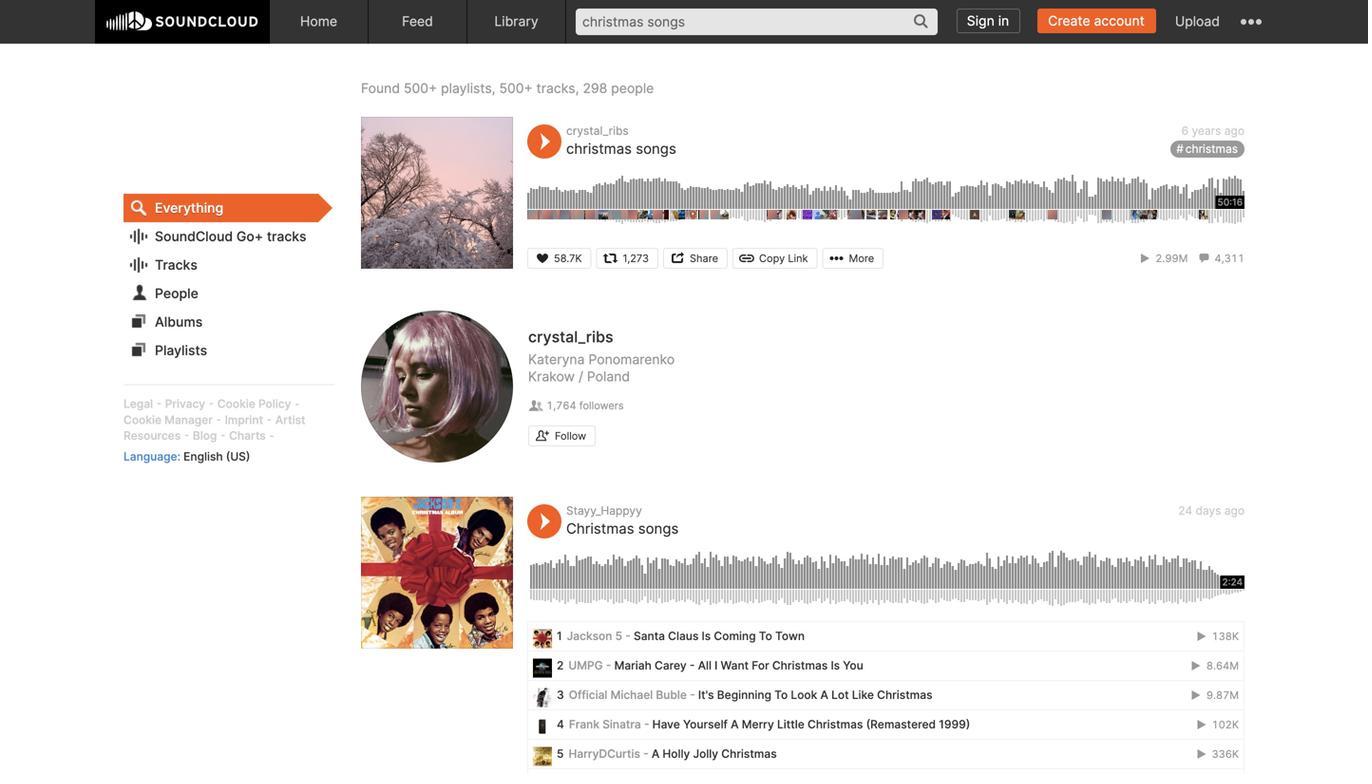 Task type: describe. For each thing, give the bounding box(es) containing it.
sign
[[968, 13, 995, 29]]

santa
[[634, 630, 665, 644]]

copy link button
[[733, 248, 818, 269]]

christmas songs element
[[361, 117, 513, 269]]

want
[[721, 659, 749, 673]]

harrydcurtis
[[569, 748, 641, 762]]

home
[[300, 13, 337, 29]]

crystal_ribs kateryna ponomarenko krakow / poland
[[529, 328, 675, 385]]

beginning
[[717, 689, 772, 703]]

336k
[[1209, 749, 1240, 761]]

language:
[[124, 450, 181, 464]]

christmas inside the crystal_ribs christmas songs
[[567, 140, 632, 158]]

0 horizontal spatial 5
[[557, 748, 564, 762]]

298 people link
[[583, 80, 654, 96]]

1 500+ from the left
[[404, 80, 437, 96]]

sinatra
[[603, 718, 641, 732]]

ponomarenko
[[589, 352, 675, 368]]

umpg
[[569, 659, 603, 673]]

copy
[[760, 253, 785, 265]]

tracks
[[155, 257, 198, 273]]

⁃ up artist resources link
[[208, 397, 214, 411]]

⁃ blog ⁃ charts ⁃ language: english (us)
[[124, 429, 275, 464]]

9.87m
[[1204, 690, 1240, 702]]

4,311
[[1215, 253, 1245, 265]]

1 horizontal spatial to
[[775, 689, 788, 703]]

follow button
[[529, 426, 596, 447]]

- left the "have" on the left of page
[[644, 718, 650, 732]]

in
[[999, 13, 1010, 29]]

- right the umpg in the left bottom of the page
[[606, 659, 612, 673]]

jackson
[[567, 630, 613, 644]]

6 years ago christmas
[[1182, 124, 1245, 156]]

christmas up look at bottom right
[[773, 659, 828, 673]]

christmas inside stayy_happyy christmas songs
[[567, 521, 635, 538]]

6
[[1182, 124, 1189, 138]]

stayy_happyy christmas songs
[[567, 504, 679, 538]]

⁃ right blog link on the left bottom of the page
[[220, 429, 226, 443]]

58.7k button
[[528, 248, 592, 269]]

crystal_ribs for christmas
[[567, 124, 629, 138]]

1,764 followers link
[[529, 400, 624, 412]]

cookie manager link
[[124, 413, 213, 427]]

1 vertical spatial cookie
[[124, 413, 162, 427]]

christmas songs link
[[567, 521, 679, 538]]

playlists
[[441, 80, 492, 96]]

lot
[[832, 689, 849, 703]]

2 500+ from the left
[[500, 80, 533, 96]]

coming
[[714, 630, 756, 644]]

mariah
[[615, 659, 652, 673]]

1 horizontal spatial tracks
[[537, 80, 576, 96]]

"christmas
[[322, 14, 438, 42]]

sign in button
[[957, 9, 1021, 33]]

500+ tracks link
[[500, 80, 576, 96]]

"
[[510, 14, 519, 42]]

/
[[579, 369, 584, 385]]

followers
[[580, 400, 624, 412]]

kateryna
[[529, 352, 585, 368]]

account
[[1095, 13, 1145, 29]]

4,311 link
[[1197, 253, 1245, 265]]

have
[[653, 718, 680, 732]]

1 vertical spatial crystal_ribs link
[[529, 328, 614, 347]]

christmas down lot
[[808, 718, 864, 732]]

poland
[[587, 369, 630, 385]]

it's
[[699, 689, 714, 703]]

michael
[[611, 689, 653, 703]]

everything
[[155, 200, 224, 216]]

people link
[[124, 279, 318, 308]]

share
[[690, 253, 719, 265]]

create account button
[[1038, 9, 1157, 33]]

holly
[[663, 748, 690, 762]]

1,764 followers
[[547, 400, 624, 412]]

stayy_happyy link
[[567, 504, 642, 518]]

(us)
[[226, 450, 250, 464]]

claus
[[668, 630, 699, 644]]

legal link
[[124, 397, 153, 411]]

298
[[583, 80, 608, 96]]

3
[[557, 689, 564, 703]]

1,764
[[547, 400, 577, 412]]

tracks link
[[124, 251, 318, 279]]

have yourself a merry little christmas (remastered 1999) element
[[533, 718, 552, 737]]

link
[[788, 253, 809, 265]]

policy
[[259, 397, 291, 411]]

(remastered
[[867, 718, 936, 732]]

1,273 button
[[597, 248, 659, 269]]

0 vertical spatial songs
[[444, 14, 510, 42]]

Search search field
[[576, 9, 938, 35]]

playlists
[[155, 343, 207, 359]]

0 vertical spatial cookie
[[217, 397, 256, 411]]

cookie policy link
[[217, 397, 291, 411]]

albums link
[[124, 308, 318, 337]]

like
[[852, 689, 874, 703]]

⁃ up the cookie manager link
[[156, 397, 162, 411]]

songs for christmas
[[639, 521, 679, 538]]

english
[[184, 450, 223, 464]]

go+
[[237, 229, 263, 245]]



Task type: locate. For each thing, give the bounding box(es) containing it.
0 horizontal spatial a
[[652, 748, 660, 762]]

5 right "jackson"
[[616, 630, 623, 644]]

5 harrydcurtis         - a holly jolly christmas
[[557, 748, 777, 762]]

charts link
[[229, 429, 266, 443]]

soundcloud go+ tracks link
[[124, 222, 318, 251]]

1 horizontal spatial a
[[731, 718, 739, 732]]

0 horizontal spatial christmas
[[567, 140, 632, 158]]

1 jackson 5         - santa claus is coming to town
[[557, 630, 805, 644]]

2 horizontal spatial a
[[821, 689, 829, 703]]

crystal_ribs link
[[567, 124, 629, 138], [529, 328, 614, 347]]

0 vertical spatial a
[[821, 689, 829, 703]]

tracks right go+
[[267, 229, 307, 245]]

1999)
[[939, 718, 971, 732]]

carey
[[655, 659, 687, 673]]

track stats element
[[1138, 248, 1245, 269]]

2 vertical spatial songs
[[639, 521, 679, 538]]

0 horizontal spatial 500+
[[404, 80, 437, 96]]

1 vertical spatial tracks
[[267, 229, 307, 245]]

is right claus
[[702, 630, 711, 644]]

crystal_ribs
[[567, 124, 629, 138], [529, 328, 614, 347]]

2 vertical spatial a
[[652, 748, 660, 762]]

days
[[1196, 504, 1222, 518]]

results
[[206, 14, 279, 42]]

crystal_ribs up kateryna
[[529, 328, 614, 347]]

manager
[[165, 413, 213, 427]]

0 vertical spatial crystal_ribs link
[[567, 124, 629, 138]]

little
[[778, 718, 805, 732]]

i
[[715, 659, 718, 673]]

blog
[[193, 429, 217, 443]]

songs inside the crystal_ribs christmas songs
[[636, 140, 677, 158]]

ago for 24 days ago
[[1225, 504, 1245, 518]]

1 vertical spatial songs
[[636, 140, 677, 158]]

1 vertical spatial is
[[831, 659, 840, 673]]

0 vertical spatial 5
[[616, 630, 623, 644]]

christmas inside the 6 years ago christmas
[[1186, 142, 1239, 156]]

3 official michael buble         - it's beginning to look a lot like christmas
[[557, 689, 933, 703]]

everything link
[[124, 194, 318, 222]]

christmas down 298
[[567, 140, 632, 158]]

⁃ right charts
[[269, 429, 275, 443]]

christmas down stayy_happyy
[[567, 521, 635, 538]]

⁃ down manager at the bottom
[[184, 429, 190, 443]]

1 vertical spatial ago
[[1225, 504, 1245, 518]]

a holly jolly christmas element
[[533, 748, 552, 767]]

years
[[1192, 124, 1222, 138]]

jolly
[[693, 748, 719, 762]]

more
[[849, 253, 875, 265]]

search
[[124, 14, 200, 42]]

merry
[[742, 718, 775, 732]]

follow
[[555, 430, 587, 442]]

songs right feed
[[444, 14, 510, 42]]

1 vertical spatial crystal_ribs
[[529, 328, 614, 347]]

santa claus is coming to town element
[[533, 630, 552, 649]]

privacy link
[[165, 397, 205, 411]]

1 horizontal spatial christmas
[[1186, 142, 1239, 156]]

songs down people
[[636, 140, 677, 158]]

1 horizontal spatial cookie
[[217, 397, 256, 411]]

4 frank sinatra         - have yourself a merry little christmas (remastered 1999)
[[557, 718, 971, 732]]

people
[[155, 286, 199, 302]]

people
[[611, 80, 654, 96]]

is
[[702, 630, 711, 644], [831, 659, 840, 673]]

0 horizontal spatial ,
[[492, 80, 496, 96]]

songs
[[444, 14, 510, 42], [636, 140, 677, 158], [639, 521, 679, 538]]

resources
[[124, 429, 181, 443]]

library
[[495, 13, 539, 29]]

artist resources link
[[124, 413, 306, 443]]

0 vertical spatial ago
[[1225, 124, 1245, 138]]

1,273
[[623, 253, 649, 265]]

1 , from the left
[[492, 80, 496, 96]]

found
[[361, 80, 400, 96]]

albums
[[155, 314, 203, 330]]

500+ playlists link
[[404, 80, 492, 96]]

to left town
[[759, 630, 773, 644]]

0 horizontal spatial cookie
[[124, 413, 162, 427]]

- left the santa
[[626, 630, 631, 644]]

cookie up 'imprint'
[[217, 397, 256, 411]]

official
[[569, 689, 608, 703]]

, left 500+ tracks link
[[492, 80, 496, 96]]

you
[[843, 659, 864, 673]]

0 vertical spatial tracks
[[537, 80, 576, 96]]

songs down stayy_happyy link on the bottom
[[639, 521, 679, 538]]

all
[[698, 659, 712, 673]]

2.99m
[[1156, 253, 1189, 265]]

cookie down legal
[[124, 413, 162, 427]]

a left merry
[[731, 718, 739, 732]]

for
[[285, 14, 316, 42]]

, left 298
[[576, 80, 579, 96]]

christmas down years
[[1186, 142, 1239, 156]]

5 right a holly jolly christmas element
[[557, 748, 564, 762]]

2 , from the left
[[576, 80, 579, 96]]

christmas songs element
[[361, 497, 513, 649]]

500+ right found
[[404, 80, 437, 96]]

1
[[557, 630, 562, 644]]

0 vertical spatial crystal_ribs
[[567, 124, 629, 138]]

yourself
[[683, 718, 728, 732]]

a left holly on the bottom
[[652, 748, 660, 762]]

ago for 6 years ago christmas
[[1225, 124, 1245, 138]]

found 500+ playlists , 500+ tracks , 298 people
[[361, 80, 654, 96]]

- left holly on the bottom
[[644, 748, 649, 762]]

1 horizontal spatial ,
[[576, 80, 579, 96]]

2
[[557, 659, 564, 673]]

krakow
[[529, 369, 575, 385]]

1 ago from the top
[[1225, 124, 1245, 138]]

it's beginning to look a lot like christmas element
[[533, 689, 552, 708]]

home link
[[270, 0, 369, 44]]

a
[[821, 689, 829, 703], [731, 718, 739, 732], [652, 748, 660, 762]]

library link
[[468, 0, 567, 44]]

2 ago from the top
[[1225, 504, 1245, 518]]

frank
[[569, 718, 600, 732]]

ago right the 'days'
[[1225, 504, 1245, 518]]

ago inside the 6 years ago christmas
[[1225, 124, 1245, 138]]

58.7k
[[554, 253, 582, 265]]

crystal_ribs inside the crystal_ribs christmas songs
[[567, 124, 629, 138]]

crystal_ribs for kateryna
[[529, 328, 614, 347]]

a left lot
[[821, 689, 829, 703]]

⁃ down policy
[[266, 413, 272, 427]]

0 horizontal spatial is
[[702, 630, 711, 644]]

christmas
[[567, 140, 632, 158], [1186, 142, 1239, 156]]

⁃
[[156, 397, 162, 411], [208, 397, 214, 411], [294, 397, 300, 411], [216, 413, 222, 427], [266, 413, 272, 427], [184, 429, 190, 443], [220, 429, 226, 443], [269, 429, 275, 443]]

crystal_ribs's avatar element
[[361, 311, 513, 463]]

ago right years
[[1225, 124, 1245, 138]]

1 vertical spatial a
[[731, 718, 739, 732]]

christmas link
[[1171, 141, 1245, 158]]

,
[[492, 80, 496, 96], [576, 80, 579, 96]]

None search field
[[567, 0, 948, 43]]

search results for "christmas songs "
[[124, 14, 519, 42]]

⁃ up blog
[[216, 413, 222, 427]]

is left you
[[831, 659, 840, 673]]

500+ right the playlists
[[500, 80, 533, 96]]

soundcloud
[[155, 229, 233, 245]]

1 horizontal spatial 500+
[[500, 80, 533, 96]]

songs inside stayy_happyy christmas songs
[[639, 521, 679, 538]]

upload
[[1176, 13, 1221, 29]]

⁃ up "artist"
[[294, 397, 300, 411]]

1 vertical spatial 5
[[557, 748, 564, 762]]

buble
[[656, 689, 687, 703]]

tracks
[[537, 80, 576, 96], [267, 229, 307, 245]]

crystal_ribs up christmas songs link
[[567, 124, 629, 138]]

songs for christmas
[[636, 140, 677, 158]]

feed link
[[369, 0, 468, 44]]

privacy
[[165, 397, 205, 411]]

- left all
[[690, 659, 695, 673]]

tracks left 298
[[537, 80, 576, 96]]

charts
[[229, 429, 266, 443]]

mariah carey - all i want for christmas is you element
[[533, 659, 552, 678]]

0 horizontal spatial tracks
[[267, 229, 307, 245]]

crystal_ribs link up kateryna
[[529, 328, 614, 347]]

1 vertical spatial to
[[775, 689, 788, 703]]

1 horizontal spatial is
[[831, 659, 840, 673]]

town
[[776, 630, 805, 644]]

0 vertical spatial to
[[759, 630, 773, 644]]

create
[[1049, 13, 1091, 29]]

christmas up (remastered at the right bottom of the page
[[877, 689, 933, 703]]

crystal_ribs link up christmas songs link
[[567, 124, 629, 138]]

1 horizontal spatial 5
[[616, 630, 623, 644]]

share button
[[664, 248, 728, 269]]

24
[[1179, 504, 1193, 518]]

-
[[626, 630, 631, 644], [606, 659, 612, 673], [690, 659, 695, 673], [690, 689, 696, 703], [644, 718, 650, 732], [644, 748, 649, 762]]

to left look at bottom right
[[775, 689, 788, 703]]

christmas down merry
[[722, 748, 777, 762]]

0 vertical spatial is
[[702, 630, 711, 644]]

4
[[557, 718, 565, 732]]

imprint link
[[225, 413, 263, 427]]

0 horizontal spatial to
[[759, 630, 773, 644]]

sign in
[[968, 13, 1010, 29]]

- left it's
[[690, 689, 696, 703]]

5
[[616, 630, 623, 644], [557, 748, 564, 762]]

crystal_ribs inside "crystal_ribs kateryna ponomarenko krakow / poland"
[[529, 328, 614, 347]]

feed
[[402, 13, 433, 29]]



Task type: vqa. For each thing, say whether or not it's contained in the screenshot.
Want
yes



